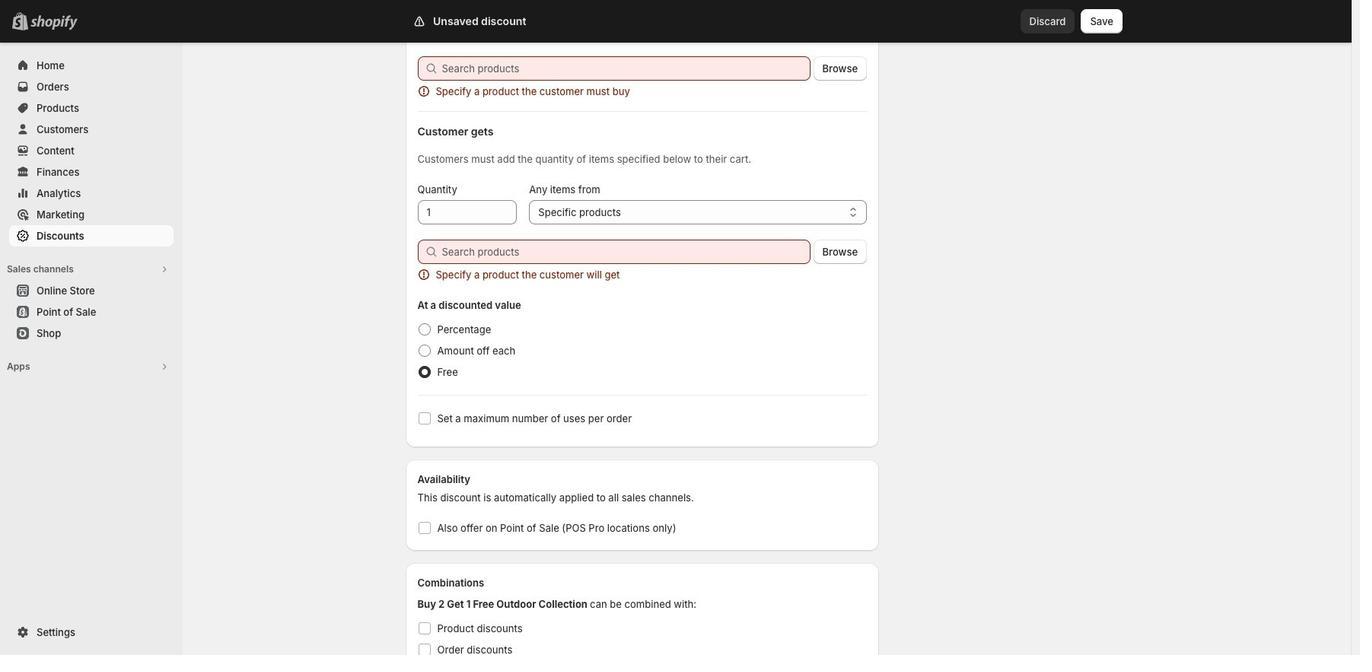 Task type: vqa. For each thing, say whether or not it's contained in the screenshot.
These
no



Task type: describe. For each thing, give the bounding box(es) containing it.
shopify image
[[30, 15, 78, 30]]



Task type: locate. For each thing, give the bounding box(es) containing it.
Search products text field
[[442, 240, 810, 264]]

Search products text field
[[442, 56, 810, 81]]

None text field
[[418, 200, 517, 225]]



